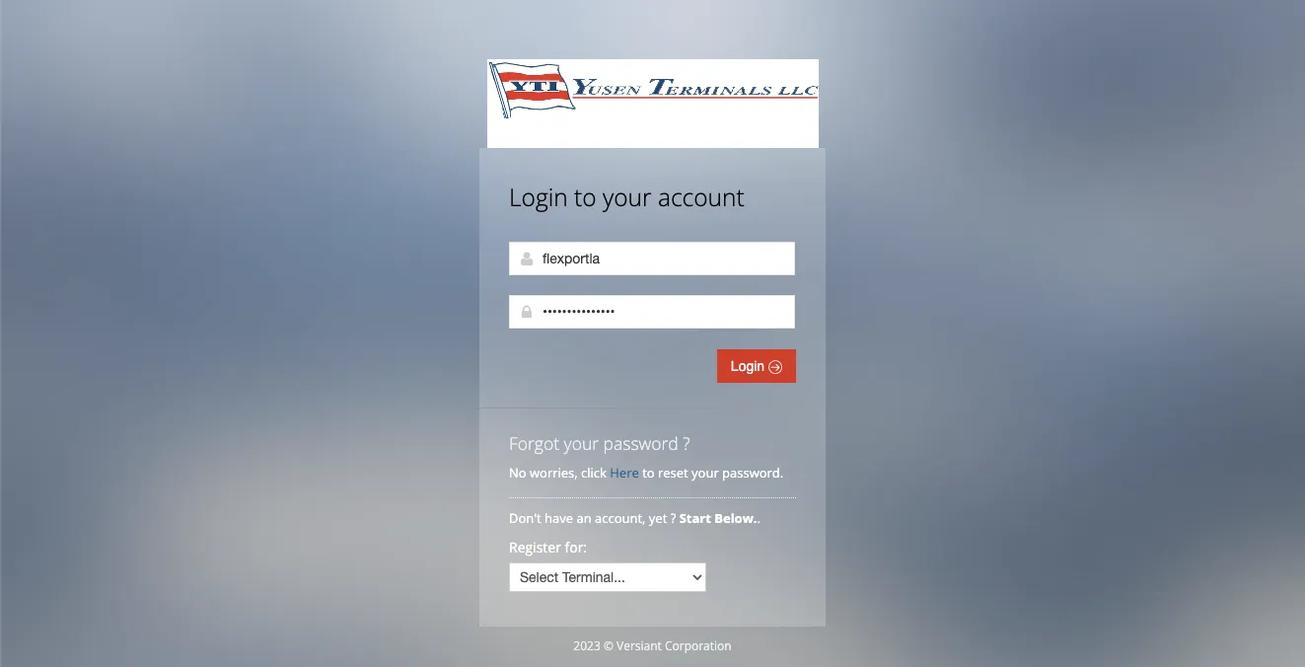 Task type: vqa. For each thing, say whether or not it's contained in the screenshot.
.
yes



Task type: locate. For each thing, give the bounding box(es) containing it.
don't have an account, yet ? start below. .
[[509, 509, 764, 527]]

for:
[[565, 538, 587, 557]]

have
[[545, 509, 573, 527]]

1 horizontal spatial to
[[643, 464, 655, 482]]

1 horizontal spatial your
[[603, 181, 652, 213]]

? inside forgot your password ? no worries, click here to reset your password.
[[683, 431, 690, 455]]

user image
[[519, 251, 535, 266]]

worries,
[[530, 464, 578, 482]]

2023 © versiant corporation
[[574, 637, 732, 654]]

to up 'username' text field
[[574, 181, 597, 213]]

login inside button
[[731, 358, 769, 374]]

1 vertical spatial to
[[643, 464, 655, 482]]

2023
[[574, 637, 601, 654]]

2 vertical spatial your
[[692, 464, 719, 482]]

? up reset
[[683, 431, 690, 455]]

0 vertical spatial login
[[509, 181, 568, 213]]

0 vertical spatial to
[[574, 181, 597, 213]]

0 vertical spatial your
[[603, 181, 652, 213]]

1 vertical spatial ?
[[671, 509, 676, 527]]

here link
[[610, 464, 639, 482]]

0 vertical spatial ?
[[683, 431, 690, 455]]

account,
[[595, 509, 646, 527]]

your
[[603, 181, 652, 213], [564, 431, 599, 455], [692, 464, 719, 482]]

your up 'username' text field
[[603, 181, 652, 213]]

versiant
[[617, 637, 662, 654]]

to right the here
[[643, 464, 655, 482]]

forgot
[[509, 431, 560, 455]]

to
[[574, 181, 597, 213], [643, 464, 655, 482]]

register
[[509, 538, 561, 557]]

below.
[[715, 509, 757, 527]]

login to your account
[[509, 181, 745, 213]]

1 horizontal spatial login
[[731, 358, 769, 374]]

0 horizontal spatial login
[[509, 181, 568, 213]]

login
[[509, 181, 568, 213], [731, 358, 769, 374]]

.
[[757, 509, 761, 527]]

1 horizontal spatial ?
[[683, 431, 690, 455]]

©
[[604, 637, 614, 654]]

swapright image
[[769, 360, 783, 374]]

login button
[[717, 349, 796, 383]]

no
[[509, 464, 527, 482]]

your up click
[[564, 431, 599, 455]]

1 vertical spatial login
[[731, 358, 769, 374]]

Username text field
[[509, 242, 795, 275]]

Password password field
[[509, 295, 795, 329]]

your right reset
[[692, 464, 719, 482]]

0 horizontal spatial your
[[564, 431, 599, 455]]

? right the "yet"
[[671, 509, 676, 527]]

?
[[683, 431, 690, 455], [671, 509, 676, 527]]



Task type: describe. For each thing, give the bounding box(es) containing it.
password
[[604, 431, 679, 455]]

login for login to your account
[[509, 181, 568, 213]]

yet
[[649, 509, 667, 527]]

forgot your password ? no worries, click here to reset your password.
[[509, 431, 784, 482]]

an
[[577, 509, 592, 527]]

register for:
[[509, 538, 587, 557]]

0 horizontal spatial ?
[[671, 509, 676, 527]]

corporation
[[665, 637, 732, 654]]

login for login
[[731, 358, 769, 374]]

lock image
[[519, 304, 535, 320]]

account
[[658, 181, 745, 213]]

2 horizontal spatial your
[[692, 464, 719, 482]]

password.
[[722, 464, 784, 482]]

reset
[[658, 464, 688, 482]]

to inside forgot your password ? no worries, click here to reset your password.
[[643, 464, 655, 482]]

don't
[[509, 509, 541, 527]]

click
[[581, 464, 607, 482]]

here
[[610, 464, 639, 482]]

start
[[680, 509, 711, 527]]

1 vertical spatial your
[[564, 431, 599, 455]]

0 horizontal spatial to
[[574, 181, 597, 213]]



